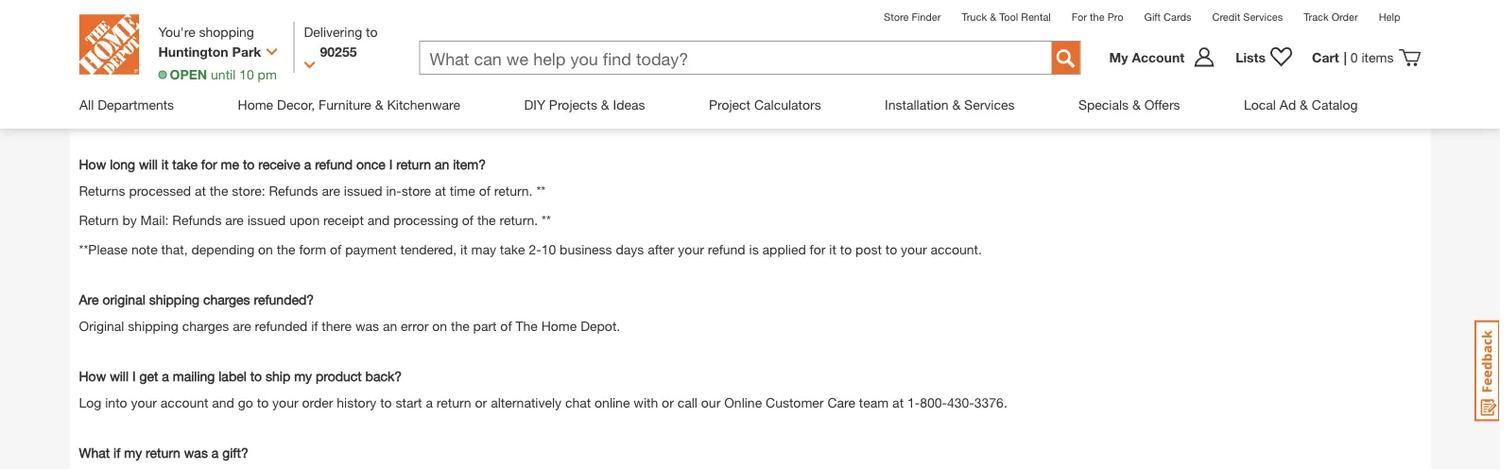 Task type: vqa. For each thing, say whether or not it's contained in the screenshot.
topmost Answers
no



Task type: describe. For each thing, give the bounding box(es) containing it.
diy projects & ideas link
[[524, 80, 645, 129]]

of right time
[[479, 183, 491, 199]]

track order link
[[1304, 11, 1359, 23]]

1 vertical spatial refunds
[[172, 212, 222, 228]]

0
[[1351, 50, 1359, 65]]

1 vertical spatial charges
[[182, 318, 229, 334]]

arrange
[[1239, 10, 1284, 26]]

return down account
[[146, 445, 181, 461]]

an left item?
[[435, 157, 449, 172]]

2 vertical spatial order
[[302, 395, 333, 411]]

1 vertical spatial the
[[516, 318, 538, 334]]

& right furniture on the left
[[375, 96, 383, 112]]

1 vertical spatial refund
[[708, 242, 746, 257]]

a up returns processed at the store: refunds are issued in-store at time of return. **
[[304, 157, 311, 172]]

to right delivering
[[366, 24, 378, 39]]

0 horizontal spatial purchased
[[140, 107, 203, 122]]

projects
[[549, 96, 597, 112]]

how will i get a mailing label to ship my product back?
[[79, 369, 402, 384]]

days inside call an online customer care specialist at 1-800-430-3376 seven days a week: 6 a.m. - 2 a.m. et (closed christmas day). the online customer care specialist will review your order and if eligible arrange pickup from your home.
[[473, 10, 501, 26]]

2-
[[529, 242, 542, 257]]

store:
[[232, 183, 265, 199]]

2 vertical spatial are
[[233, 318, 251, 334]]

pro
[[1108, 11, 1124, 23]]

log into your account and go to your order history to start a return or alternatively chat online with or call our online customer care team at 1-800-430-3376.
[[79, 395, 1012, 411]]

finder
[[912, 11, 941, 23]]

huntington
[[158, 44, 229, 59]]

call an online customer care specialist at 1-800-430-3376 seven days a week: 6 a.m. - 2 a.m. et (closed christmas day). the online customer care specialist will review your order and if eligible arrange pickup from your home.
[[79, 10, 1388, 46]]

eligible
[[1194, 10, 1235, 26]]

to right the me
[[243, 157, 255, 172]]

1 horizontal spatial refunds
[[269, 183, 318, 199]]

2 or from the left
[[662, 395, 674, 411]]

processed
[[129, 183, 191, 199]]

1 horizontal spatial was
[[355, 318, 379, 334]]

gift cards
[[1145, 11, 1192, 23]]

review
[[1051, 10, 1089, 26]]

0 horizontal spatial services
[[964, 96, 1015, 112]]

my account link
[[1110, 46, 1227, 69]]

0 horizontal spatial my
[[124, 445, 142, 461]]

0 vertical spatial egift
[[377, 80, 406, 96]]

return down huntington
[[179, 80, 214, 96]]

may
[[471, 242, 496, 257]]

the home depot image
[[79, 14, 139, 75]]

of down time
[[462, 212, 474, 228]]

to left ship at left
[[250, 369, 262, 384]]

a right start
[[426, 395, 433, 411]]

your left account.
[[901, 242, 927, 257]]

by
[[122, 212, 137, 228]]

installation
[[885, 96, 949, 112]]

to right post
[[886, 242, 898, 257]]

1 vertical spatial was
[[184, 445, 208, 461]]

truck
[[962, 11, 987, 23]]

0 vertical spatial **
[[537, 183, 546, 199]]

your down ship at left
[[272, 395, 298, 411]]

gift?
[[222, 445, 248, 461]]

return right start
[[437, 395, 472, 411]]

only
[[376, 107, 401, 122]]

1 vertical spatial return.
[[500, 212, 538, 228]]

for
[[1072, 11, 1088, 23]]

once
[[357, 157, 386, 172]]

receive
[[258, 157, 301, 172]]

will up into
[[110, 369, 129, 384]]

any order purchased with an egift card credit will only be returnable in stores.
[[79, 107, 541, 122]]

1 vertical spatial **
[[542, 212, 551, 228]]

an left error
[[383, 318, 397, 334]]

team
[[859, 395, 889, 411]]

0 horizontal spatial it
[[162, 157, 169, 172]]

account
[[1132, 50, 1185, 65]]

1 horizontal spatial 430-
[[948, 395, 975, 411]]

card?
[[409, 80, 443, 96]]

2 specialist from the left
[[968, 10, 1025, 26]]

are original shipping charges refunded?
[[79, 292, 314, 308]]

order inside call an online customer care specialist at 1-800-430-3376 seven days a week: 6 a.m. - 2 a.m. et (closed christmas day). the online customer care specialist will review your order and if eligible arrange pickup from your home.
[[1123, 10, 1154, 26]]

credit services
[[1213, 11, 1284, 23]]

pm
[[258, 66, 277, 82]]

0 horizontal spatial 10
[[239, 66, 254, 82]]

1 horizontal spatial for
[[810, 242, 826, 257]]

0 horizontal spatial for
[[201, 157, 217, 172]]

what if i want to return an item purchased with an egift card?
[[79, 80, 443, 96]]

1 vertical spatial shipping
[[128, 318, 179, 334]]

2 horizontal spatial care
[[936, 10, 964, 26]]

diy projects & ideas
[[524, 96, 645, 112]]

processing
[[394, 212, 459, 228]]

be
[[405, 107, 420, 122]]

the inside call an online customer care specialist at 1-800-430-3376 seven days a week: 6 a.m. - 2 a.m. et (closed christmas day). the online customer care specialist will review your order and if eligible arrange pickup from your home.
[[807, 10, 829, 26]]

0 vertical spatial return.
[[494, 183, 533, 199]]

2 horizontal spatial online
[[833, 10, 871, 26]]

into
[[105, 395, 127, 411]]

week:
[[516, 10, 550, 26]]

0 vertical spatial are
[[322, 183, 340, 199]]

1 horizontal spatial my
[[294, 369, 312, 384]]

calculators
[[754, 96, 821, 112]]

truck & tool rental link
[[962, 11, 1051, 23]]

submit search image
[[1057, 49, 1076, 68]]

refunded
[[255, 318, 308, 334]]

an down the item
[[234, 107, 249, 122]]

1 or from the left
[[475, 395, 487, 411]]

1 vertical spatial and
[[368, 212, 390, 228]]

after
[[648, 242, 675, 257]]

90255
[[320, 44, 357, 59]]

at right team at the right
[[893, 395, 904, 411]]

2 horizontal spatial with
[[634, 395, 658, 411]]

& right the ad
[[1300, 96, 1308, 112]]

if left there
[[311, 318, 318, 334]]

seven
[[434, 10, 469, 26]]

specials
[[1079, 96, 1129, 112]]

if up all departments
[[114, 80, 120, 96]]

that,
[[161, 242, 188, 257]]

all departments link
[[79, 80, 174, 129]]

rental
[[1022, 11, 1051, 23]]

returns processed at the store: refunds are issued in-store at time of return. **
[[79, 183, 546, 199]]

the down the me
[[210, 183, 228, 199]]

the left "form"
[[277, 242, 296, 257]]

log
[[79, 395, 102, 411]]

0 horizontal spatial home
[[237, 96, 273, 112]]

an inside call an online customer care specialist at 1-800-430-3376 seven days a week: 6 a.m. - 2 a.m. et (closed christmas day). the online customer care specialist will review your order and if eligible arrange pickup from your home.
[[105, 10, 120, 26]]

note
[[131, 242, 158, 257]]

your down get
[[131, 395, 157, 411]]

1 horizontal spatial purchased
[[265, 80, 327, 96]]

1 horizontal spatial it
[[461, 242, 468, 257]]

park
[[232, 44, 261, 59]]

original shipping charges are refunded if there was an error on the part of the home depot.
[[79, 318, 624, 334]]

et
[[644, 10, 660, 26]]

2 horizontal spatial customer
[[874, 10, 932, 26]]

& right installation
[[952, 96, 961, 112]]

0 horizontal spatial order
[[105, 107, 136, 122]]

catalog
[[1312, 96, 1358, 112]]

open
[[170, 66, 207, 82]]

1 vertical spatial 800-
[[920, 395, 948, 411]]

specials & offers
[[1079, 96, 1180, 112]]

time
[[450, 183, 476, 199]]

alternatively
[[491, 395, 562, 411]]

error
[[401, 318, 429, 334]]

return by mail: refunds are issued upon receipt and processing of the return. **
[[79, 212, 551, 228]]

ideas
[[613, 96, 645, 112]]

if inside call an online customer care specialist at 1-800-430-3376 seven days a week: 6 a.m. - 2 a.m. et (closed christmas day). the online customer care specialist will review your order and if eligible arrange pickup from your home.
[[1184, 10, 1190, 26]]

any
[[79, 107, 102, 122]]

installation & services link
[[885, 80, 1015, 129]]

all
[[79, 96, 93, 112]]

1 vertical spatial 1-
[[908, 395, 920, 411]]

1 horizontal spatial online
[[725, 395, 762, 411]]

1 horizontal spatial credit
[[1213, 11, 1241, 23]]

will right long
[[139, 157, 158, 172]]

store finder
[[884, 11, 941, 23]]

if down into
[[114, 445, 120, 461]]

1 vertical spatial are
[[225, 212, 244, 228]]

pickup
[[1288, 10, 1328, 26]]

0 horizontal spatial with
[[206, 107, 231, 122]]

home decor, furniture & kitchenware link
[[237, 80, 460, 129]]

a left gift?
[[212, 445, 219, 461]]

lists link
[[1227, 46, 1303, 69]]

& left offers
[[1132, 96, 1141, 112]]

you're
[[158, 24, 195, 39]]

departments
[[97, 96, 174, 112]]

the home depot logo link
[[79, 14, 139, 75]]

feedback link image
[[1475, 320, 1501, 422]]

to right go
[[257, 395, 269, 411]]

online
[[595, 395, 630, 411]]

tool
[[1000, 11, 1019, 23]]

my account
[[1110, 50, 1185, 65]]

returns
[[79, 183, 125, 199]]

your right after
[[678, 242, 704, 257]]



Task type: locate. For each thing, give the bounding box(es) containing it.
diy
[[524, 96, 545, 112]]

refund left is
[[708, 242, 746, 257]]

your right order in the top of the page
[[1362, 10, 1388, 26]]

it up processed
[[162, 157, 169, 172]]

1 horizontal spatial order
[[302, 395, 333, 411]]

1 vertical spatial how
[[79, 369, 106, 384]]

0 horizontal spatial online
[[123, 10, 161, 26]]

1 vertical spatial issued
[[247, 212, 286, 228]]

customer
[[165, 10, 223, 26], [874, 10, 932, 26], [766, 395, 824, 411]]

go
[[238, 395, 253, 411]]

1 vertical spatial credit
[[314, 107, 350, 122]]

purchased up decor,
[[265, 80, 327, 96]]

huntington park
[[158, 44, 261, 59]]

home.
[[79, 30, 116, 46]]

i for what if i want to return an item purchased with an egift card?
[[124, 80, 128, 96]]

refunds down how long will it take for me to receive a refund once i return an item?
[[269, 183, 318, 199]]

home left depot.
[[542, 318, 577, 334]]

back?
[[366, 369, 402, 384]]

1 vertical spatial take
[[500, 242, 525, 257]]

0 vertical spatial how
[[79, 157, 106, 172]]

issued down once
[[344, 183, 383, 199]]

0 horizontal spatial a.m.
[[565, 10, 591, 26]]

0 vertical spatial was
[[355, 318, 379, 334]]

1 horizontal spatial care
[[828, 395, 856, 411]]

home down the what if i want to return an item purchased with an egift card?
[[237, 96, 273, 112]]

customer left team at the right
[[766, 395, 824, 411]]

and up 'my account' link
[[1157, 10, 1180, 26]]

refunded?
[[254, 292, 314, 308]]

800- inside call an online customer care specialist at 1-800-430-3376 seven days a week: 6 a.m. - 2 a.m. et (closed christmas day). the online customer care specialist will review your order and if eligible arrange pickup from your home.
[[347, 10, 374, 26]]

2 vertical spatial i
[[132, 369, 136, 384]]

the
[[1090, 11, 1105, 23], [210, 183, 228, 199], [477, 212, 496, 228], [277, 242, 296, 257], [451, 318, 470, 334]]

or left call
[[662, 395, 674, 411]]

1 vertical spatial order
[[105, 107, 136, 122]]

0 vertical spatial refund
[[315, 157, 353, 172]]

6
[[554, 10, 561, 26]]

the right for
[[1090, 11, 1105, 23]]

specialist
[[258, 10, 316, 26], [968, 10, 1025, 26]]

at right processed
[[195, 183, 206, 199]]

0 horizontal spatial 800-
[[347, 10, 374, 26]]

for the pro
[[1072, 11, 1124, 23]]

my
[[294, 369, 312, 384], [124, 445, 142, 461]]

1 horizontal spatial and
[[368, 212, 390, 228]]

care right "store"
[[936, 10, 964, 26]]

order left 'cards'
[[1123, 10, 1154, 26]]

1- right team at the right
[[908, 395, 920, 411]]

return up store
[[396, 157, 431, 172]]

payment
[[345, 242, 397, 257]]

at inside call an online customer care specialist at 1-800-430-3376 seven days a week: 6 a.m. - 2 a.m. et (closed christmas day). the online customer care specialist will review your order and if eligible arrange pickup from your home.
[[319, 10, 331, 26]]

credit up lists
[[1213, 11, 1241, 23]]

1 horizontal spatial customer
[[766, 395, 824, 411]]

how up log
[[79, 369, 106, 384]]

and left go
[[212, 395, 234, 411]]

1 vertical spatial 430-
[[948, 395, 975, 411]]

long
[[110, 157, 135, 172]]

will right tool
[[1029, 10, 1048, 26]]

0 horizontal spatial on
[[258, 242, 273, 257]]

1 vertical spatial my
[[124, 445, 142, 461]]

1 vertical spatial purchased
[[140, 107, 203, 122]]

items
[[1362, 50, 1394, 65]]

for the pro link
[[1072, 11, 1124, 23]]

1 horizontal spatial services
[[1244, 11, 1284, 23]]

2 horizontal spatial and
[[1157, 10, 1180, 26]]

800- up '90255'
[[347, 10, 374, 26]]

& left "ideas"
[[601, 96, 609, 112]]

day).
[[773, 10, 803, 26]]

0 vertical spatial with
[[331, 80, 356, 96]]

returnable
[[423, 107, 483, 122]]

1 horizontal spatial days
[[616, 242, 644, 257]]

was
[[355, 318, 379, 334], [184, 445, 208, 461]]

the left part
[[451, 318, 470, 334]]

services right installation
[[964, 96, 1015, 112]]

project calculators link
[[709, 80, 821, 129]]

0 vertical spatial home
[[237, 96, 273, 112]]

how for how long will it take for me to receive a refund once i return an item?
[[79, 157, 106, 172]]

part
[[473, 318, 497, 334]]

post
[[856, 242, 882, 257]]

1 horizontal spatial specialist
[[968, 10, 1025, 26]]

order down product
[[302, 395, 333, 411]]

0 horizontal spatial days
[[473, 10, 501, 26]]

for
[[201, 157, 217, 172], [810, 242, 826, 257]]

on right error
[[432, 318, 447, 334]]

1 horizontal spatial 10
[[542, 242, 556, 257]]

take
[[172, 157, 198, 172], [500, 242, 525, 257]]

shipping down the 'original' on the left bottom of the page
[[128, 318, 179, 334]]

1- inside call an online customer care specialist at 1-800-430-3376 seven days a week: 6 a.m. - 2 a.m. et (closed christmas day). the online customer care specialist will review your order and if eligible arrange pickup from your home.
[[334, 10, 347, 26]]

0 horizontal spatial i
[[124, 80, 128, 96]]

will
[[1029, 10, 1048, 26], [354, 107, 373, 122], [139, 157, 158, 172], [110, 369, 129, 384]]

track order
[[1304, 11, 1359, 23]]

depending
[[192, 242, 255, 257]]

account.
[[931, 242, 982, 257]]

i for how will i get a mailing label to ship my product back?
[[132, 369, 136, 384]]

are up receipt
[[322, 183, 340, 199]]

original
[[103, 292, 145, 308]]

what if my return was a gift?
[[79, 445, 248, 461]]

or
[[475, 395, 487, 411], [662, 395, 674, 411]]

0 vertical spatial days
[[473, 10, 501, 26]]

2 vertical spatial and
[[212, 395, 234, 411]]

a left week:
[[505, 10, 512, 26]]

days
[[473, 10, 501, 26], [616, 242, 644, 257]]

1 horizontal spatial home
[[542, 318, 577, 334]]

of right part
[[501, 318, 512, 334]]

None text field
[[420, 42, 1033, 76], [420, 42, 1033, 76], [420, 42, 1033, 76], [420, 42, 1033, 76]]

0 horizontal spatial 430-
[[374, 10, 401, 26]]

1 horizontal spatial 800-
[[920, 395, 948, 411]]

specials & offers link
[[1079, 80, 1180, 129]]

with right online
[[634, 395, 658, 411]]

store finder link
[[884, 11, 941, 23]]

if
[[1184, 10, 1190, 26], [114, 80, 120, 96], [311, 318, 318, 334], [114, 445, 120, 461]]

0 horizontal spatial take
[[172, 157, 198, 172]]

0 horizontal spatial customer
[[165, 10, 223, 26]]

will inside call an online customer care specialist at 1-800-430-3376 seven days a week: 6 a.m. - 2 a.m. et (closed christmas day). the online customer care specialist will review your order and if eligible arrange pickup from your home.
[[1029, 10, 1048, 26]]

and up payment on the left bottom of the page
[[368, 212, 390, 228]]

0 horizontal spatial refunds
[[172, 212, 222, 228]]

0 vertical spatial issued
[[344, 183, 383, 199]]

2 what from the top
[[79, 445, 110, 461]]

10 left pm
[[239, 66, 254, 82]]

0 vertical spatial shipping
[[149, 292, 200, 308]]

1 vertical spatial egift
[[253, 107, 281, 122]]

kitchenware
[[387, 96, 460, 112]]

online
[[123, 10, 161, 26], [833, 10, 871, 26], [725, 395, 762, 411]]

home decor, furniture & kitchenware
[[237, 96, 460, 112]]

chat
[[565, 395, 591, 411]]

will left only
[[354, 107, 373, 122]]

at left time
[[435, 183, 446, 199]]

a inside call an online customer care specialist at 1-800-430-3376 seven days a week: 6 a.m. - 2 a.m. et (closed christmas day). the online customer care specialist will review your order and if eligible arrange pickup from your home.
[[505, 10, 512, 26]]

how for how will i get a mailing label to ship my product back?
[[79, 369, 106, 384]]

0 vertical spatial refunds
[[269, 183, 318, 199]]

0 horizontal spatial care
[[227, 10, 255, 26]]

issued down store:
[[247, 212, 286, 228]]

charges
[[203, 292, 250, 308], [182, 318, 229, 334]]

0 horizontal spatial refund
[[315, 157, 353, 172]]

gift
[[1145, 11, 1161, 23]]

2 a.m. from the left
[[614, 10, 640, 26]]

offers
[[1144, 96, 1180, 112]]

1 vertical spatial for
[[810, 242, 826, 257]]

the right part
[[516, 318, 538, 334]]

1 vertical spatial days
[[616, 242, 644, 257]]

on
[[258, 242, 273, 257], [432, 318, 447, 334]]

until
[[211, 66, 236, 82]]

credit right the card
[[314, 107, 350, 122]]

0 vertical spatial purchased
[[265, 80, 327, 96]]

1 horizontal spatial on
[[432, 318, 447, 334]]

is
[[750, 242, 759, 257]]

0 vertical spatial take
[[172, 157, 198, 172]]

my right ship at left
[[294, 369, 312, 384]]

on right the depending
[[258, 242, 273, 257]]

**please
[[79, 242, 128, 257]]

customer left 'truck' on the right top
[[874, 10, 932, 26]]

1 horizontal spatial i
[[132, 369, 136, 384]]

0 vertical spatial 10
[[239, 66, 254, 82]]

tendered,
[[401, 242, 457, 257]]

refunds up 'that,' on the left
[[172, 212, 222, 228]]

open until 10 pm
[[170, 66, 277, 82]]

1 horizontal spatial a.m.
[[614, 10, 640, 26]]

0 vertical spatial credit
[[1213, 11, 1241, 23]]

for right applied at the bottom of page
[[810, 242, 826, 257]]

0 vertical spatial charges
[[203, 292, 250, 308]]

** up **please note that, depending on the form of payment tendered, it may take 2-10 business days after your refund is applied for it to post to your account.
[[542, 212, 551, 228]]

it left post
[[830, 242, 837, 257]]

& left tool
[[990, 11, 997, 23]]

1 horizontal spatial take
[[500, 242, 525, 257]]

your right for
[[1093, 10, 1119, 26]]

installation & services
[[885, 96, 1015, 112]]

refund up returns processed at the store: refunds are issued in-store at time of return. **
[[315, 157, 353, 172]]

mailing
[[173, 369, 215, 384]]

0 vertical spatial and
[[1157, 10, 1180, 26]]

1 how from the top
[[79, 157, 106, 172]]

it left may
[[461, 242, 468, 257]]

1 horizontal spatial 1-
[[908, 395, 920, 411]]

order right any
[[105, 107, 136, 122]]

services up lists link on the top right of page
[[1244, 11, 1284, 23]]

1 a.m. from the left
[[565, 10, 591, 26]]

was right there
[[355, 318, 379, 334]]

1 vertical spatial on
[[432, 318, 447, 334]]

what for what if i want to return an item purchased with an egift card?
[[79, 80, 110, 96]]

2 how from the top
[[79, 369, 106, 384]]

egift down the what if i want to return an item purchased with an egift card?
[[253, 107, 281, 122]]

0 vertical spatial order
[[1123, 10, 1154, 26]]

0 vertical spatial the
[[807, 10, 829, 26]]

help
[[1379, 11, 1401, 23]]

take up processed
[[172, 157, 198, 172]]

1 what from the top
[[79, 80, 110, 96]]

order
[[1123, 10, 1154, 26], [105, 107, 136, 122], [302, 395, 333, 411]]

1 horizontal spatial with
[[331, 80, 356, 96]]

decor,
[[277, 96, 315, 112]]

charges down are original shipping charges refunded?
[[182, 318, 229, 334]]

if left eligible
[[1184, 10, 1190, 26]]

1 vertical spatial what
[[79, 445, 110, 461]]

are up the depending
[[225, 212, 244, 228]]

of right "form"
[[330, 242, 342, 257]]

order
[[1332, 11, 1359, 23]]

an right "call"
[[105, 10, 120, 26]]

upon
[[290, 212, 320, 228]]

return
[[79, 212, 119, 228]]

800- left 3376. in the bottom of the page
[[920, 395, 948, 411]]

refunds
[[269, 183, 318, 199], [172, 212, 222, 228]]

1 horizontal spatial the
[[807, 10, 829, 26]]

are
[[322, 183, 340, 199], [225, 212, 244, 228], [233, 318, 251, 334]]

there
[[322, 318, 352, 334]]

ship
[[266, 369, 291, 384]]

an up home decor, furniture & kitchenware
[[359, 80, 374, 96]]

0 horizontal spatial issued
[[247, 212, 286, 228]]

0 vertical spatial 430-
[[374, 10, 401, 26]]

0 vertical spatial i
[[124, 80, 128, 96]]

0 horizontal spatial 1-
[[334, 10, 347, 26]]

1 vertical spatial with
[[206, 107, 231, 122]]

all departments
[[79, 96, 174, 112]]

1 horizontal spatial egift
[[377, 80, 406, 96]]

form
[[299, 242, 326, 257]]

1 specialist from the left
[[258, 10, 316, 26]]

local
[[1244, 96, 1276, 112]]

care left team at the right
[[828, 395, 856, 411]]

1 vertical spatial home
[[542, 318, 577, 334]]

egift up only
[[377, 80, 406, 96]]

my down into
[[124, 445, 142, 461]]

2 vertical spatial with
[[634, 395, 658, 411]]

1 vertical spatial i
[[389, 157, 393, 172]]

430- inside call an online customer care specialist at 1-800-430-3376 seven days a week: 6 a.m. - 2 a.m. et (closed christmas day). the online customer care specialist will review your order and if eligible arrange pickup from your home.
[[374, 10, 401, 26]]

to left start
[[380, 395, 392, 411]]

the up may
[[477, 212, 496, 228]]

refund
[[315, 157, 353, 172], [708, 242, 746, 257]]

track
[[1304, 11, 1329, 23]]

430- right delivering
[[374, 10, 401, 26]]

and inside call an online customer care specialist at 1-800-430-3376 seven days a week: 6 a.m. - 2 a.m. et (closed christmas day). the online customer care specialist will review your order and if eligible arrange pickup from your home.
[[1157, 10, 1180, 26]]

days left after
[[616, 242, 644, 257]]

what for what if my return was a gift?
[[79, 445, 110, 461]]

an left the item
[[218, 80, 232, 96]]

i left get
[[132, 369, 136, 384]]

online left "store"
[[833, 10, 871, 26]]

take left 2-
[[500, 242, 525, 257]]

services
[[1244, 11, 1284, 23], [964, 96, 1015, 112]]

what
[[79, 80, 110, 96], [79, 445, 110, 461]]

3376
[[401, 10, 431, 26]]

430- right team at the right
[[948, 395, 975, 411]]

a right get
[[162, 369, 169, 384]]

or left alternatively
[[475, 395, 487, 411]]

original
[[79, 318, 124, 334]]

project
[[709, 96, 750, 112]]

0 vertical spatial on
[[258, 242, 273, 257]]

2 horizontal spatial it
[[830, 242, 837, 257]]

0 horizontal spatial the
[[516, 318, 538, 334]]

1 horizontal spatial issued
[[344, 183, 383, 199]]

how long will it take for me to receive a refund once i return an item?
[[79, 157, 486, 172]]

1 horizontal spatial refund
[[708, 242, 746, 257]]

10 left business at the bottom left of the page
[[542, 242, 556, 257]]

to right want
[[164, 80, 175, 96]]

charges down the depending
[[203, 292, 250, 308]]

0 horizontal spatial credit
[[314, 107, 350, 122]]

account
[[161, 395, 208, 411]]

to left post
[[840, 242, 852, 257]]

what up all
[[79, 80, 110, 96]]

**please note that, depending on the form of payment tendered, it may take 2-10 business days after your refund is applied for it to post to your account.
[[79, 242, 986, 257]]

mail:
[[141, 212, 169, 228]]



